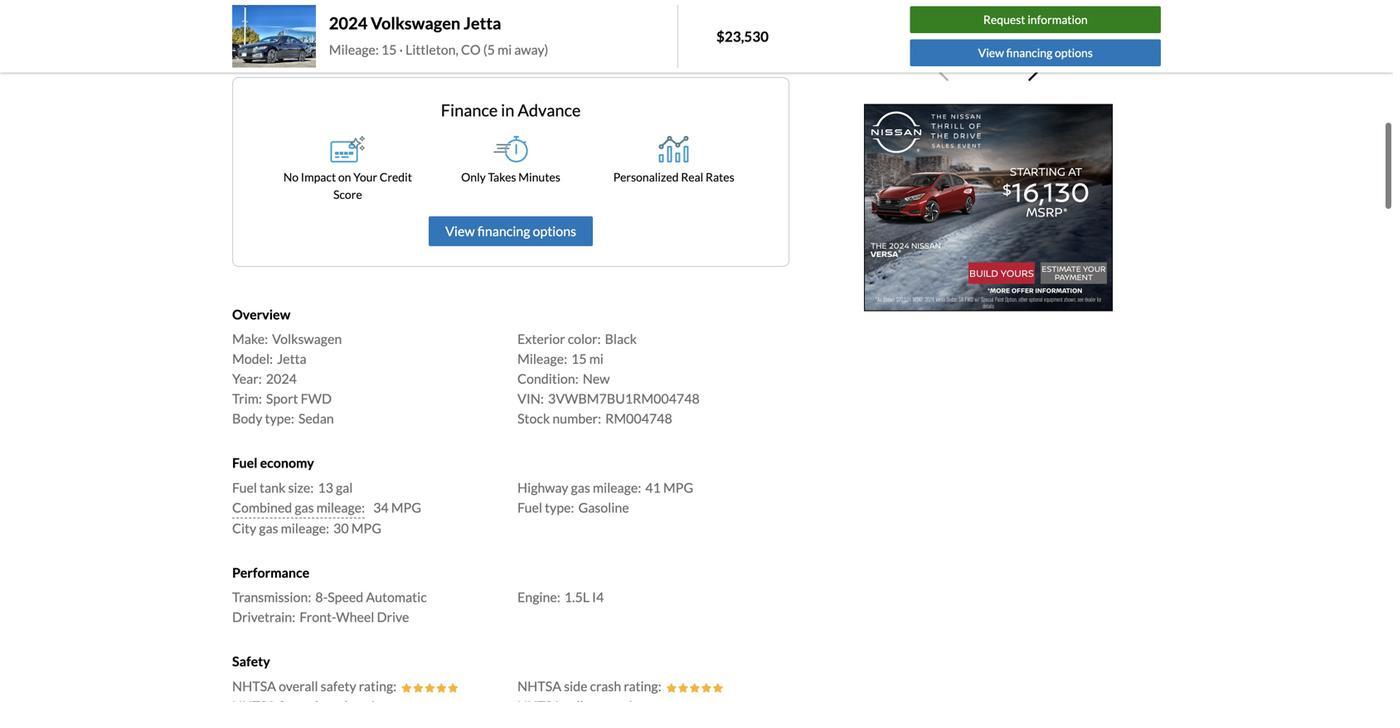 Task type: locate. For each thing, give the bounding box(es) containing it.
personalized
[[613, 170, 679, 184]]

black
[[605, 331, 637, 347]]

rating:
[[359, 678, 397, 694], [624, 678, 661, 694]]

advance
[[518, 100, 581, 120]]

view down only
[[445, 223, 475, 239]]

1 vertical spatial speed
[[328, 589, 363, 605]]

1 horizontal spatial gas
[[295, 500, 314, 516]]

mi right "(5"
[[497, 41, 512, 57]]

rating: for nhtsa overall safety rating:
[[359, 678, 397, 694]]

0 vertical spatial 2024
[[329, 13, 368, 33]]

1 vertical spatial view financing options
[[445, 223, 576, 239]]

1 rating: from the left
[[359, 678, 397, 694]]

0 vertical spatial view
[[978, 46, 1004, 60]]

1 vertical spatial 15
[[571, 351, 587, 367]]

mileage: down 8-speed automatic
[[329, 41, 379, 57]]

15 inside 2024 volkswagen jetta mileage: 15 · littleton, co (5 mi away)
[[381, 41, 397, 57]]

mpg right 30
[[351, 520, 381, 536]]

fuel
[[232, 455, 257, 471], [232, 480, 257, 496], [517, 500, 542, 516]]

1 horizontal spatial options
[[1055, 46, 1093, 60]]

request information button
[[910, 6, 1161, 33]]

1 vertical spatial mileage:
[[517, 351, 567, 367]]

jetta inside make: volkswagen model: jetta year: 2024 trim: sport fwd body type: sedan
[[277, 351, 306, 367]]

fwd
[[301, 391, 332, 407]]

1 vertical spatial 8-
[[315, 589, 328, 605]]

mileage:
[[593, 480, 641, 496], [316, 500, 365, 516], [281, 520, 329, 536]]

2 vertical spatial mileage:
[[281, 520, 329, 536]]

0 horizontal spatial options
[[533, 223, 576, 239]]

fuel up combined at the bottom left of the page
[[232, 480, 257, 496]]

15 for volkswagen
[[381, 41, 397, 57]]

volkswagen
[[371, 13, 460, 33], [272, 331, 342, 347]]

0 horizontal spatial view financing options button
[[429, 216, 593, 246]]

0 vertical spatial view financing options
[[978, 46, 1093, 60]]

speed right "transmission" icon
[[293, 20, 324, 35]]

2024 right 2024 volkswagen jetta image
[[329, 13, 368, 33]]

view
[[978, 46, 1004, 60], [445, 223, 475, 239]]

new
[[583, 371, 610, 387]]

rates
[[706, 170, 734, 184]]

2024
[[329, 13, 368, 33], [266, 371, 297, 387]]

15
[[381, 41, 397, 57], [571, 351, 587, 367]]

mpg right '34'
[[391, 500, 421, 516]]

0 vertical spatial mpg
[[663, 480, 693, 496]]

2 rating: from the left
[[624, 678, 661, 694]]

mileage: left 30
[[281, 520, 329, 536]]

jetta
[[464, 13, 501, 33], [277, 351, 306, 367]]

2024 up sport
[[266, 371, 297, 387]]

trim:
[[232, 391, 262, 407]]

options down information
[[1055, 46, 1093, 60]]

gas down combined at the bottom left of the page
[[259, 520, 278, 536]]

transmission: 8-speed automatic drivetrain: front-wheel drive
[[232, 589, 427, 625]]

nhtsa for nhtsa side crash rating:
[[517, 678, 561, 694]]

view financing options button down the request information button
[[910, 39, 1161, 66]]

fuel inside fuel tank size: 13 gal combined gas mileage: 34 mpg city gas mileage: 30 mpg
[[232, 480, 257, 496]]

rm004748
[[605, 411, 672, 427]]

nhtsa down the safety
[[232, 678, 276, 694]]

3vwbm7bu1rm004748
[[548, 391, 700, 407]]

automatic right 2024 volkswagen jetta image
[[326, 20, 379, 35]]

0 horizontal spatial rating:
[[359, 678, 397, 694]]

2 horizontal spatial gas
[[571, 480, 590, 496]]

15 left ·
[[381, 41, 397, 57]]

mi
[[497, 41, 512, 57], [589, 351, 604, 367]]

request information
[[983, 12, 1088, 27]]

0 horizontal spatial 8-
[[282, 20, 293, 35]]

1 horizontal spatial financing
[[1006, 46, 1052, 60]]

1 vertical spatial fuel
[[232, 480, 257, 496]]

gas up the gasoline
[[571, 480, 590, 496]]

fuel for fuel tank size: 13 gal combined gas mileage: 34 mpg city gas mileage: 30 mpg
[[232, 480, 257, 496]]

1 vertical spatial 2024
[[266, 371, 297, 387]]

wheel
[[336, 609, 374, 625]]

personalized real rates
[[613, 170, 734, 184]]

economy
[[260, 455, 314, 471]]

type: down highway in the bottom left of the page
[[545, 500, 574, 516]]

crash
[[590, 678, 621, 694]]

mileage: for 2024
[[329, 41, 379, 57]]

speed up "wheel"
[[328, 589, 363, 605]]

color:
[[568, 331, 601, 347]]

1 horizontal spatial 15
[[571, 351, 587, 367]]

1 horizontal spatial view financing options
[[978, 46, 1093, 60]]

gas down size:
[[295, 500, 314, 516]]

exterior color: black mileage: 15 mi condition: new vin: 3vwbm7bu1rm004748 stock number: rm004748
[[517, 331, 700, 427]]

8- right "transmission" icon
[[282, 20, 293, 35]]

options down the "minutes" on the top
[[533, 223, 576, 239]]

mileage: down gal
[[316, 500, 365, 516]]

mpg right "41"
[[663, 480, 693, 496]]

1 horizontal spatial speed
[[328, 589, 363, 605]]

mileage: inside 'exterior color: black mileage: 15 mi condition: new vin: 3vwbm7bu1rm004748 stock number: rm004748'
[[517, 351, 567, 367]]

volkswagen inside make: volkswagen model: jetta year: 2024 trim: sport fwd body type: sedan
[[272, 331, 342, 347]]

1 horizontal spatial nhtsa
[[517, 678, 561, 694]]

0 vertical spatial mi
[[497, 41, 512, 57]]

1 horizontal spatial rating:
[[624, 678, 661, 694]]

0 horizontal spatial volkswagen
[[272, 331, 342, 347]]

front-
[[300, 609, 336, 625]]

1 vertical spatial options
[[533, 223, 576, 239]]

gas
[[571, 480, 590, 496], [295, 500, 314, 516], [259, 520, 278, 536]]

2 nhtsa from the left
[[517, 678, 561, 694]]

15 down color:
[[571, 351, 587, 367]]

mileage: inside "highway gas mileage: 41 mpg fuel type: gasoline"
[[593, 480, 641, 496]]

1 horizontal spatial mpg
[[391, 500, 421, 516]]

1 vertical spatial financing
[[477, 223, 530, 239]]

1 horizontal spatial mileage:
[[517, 351, 567, 367]]

1 vertical spatial jetta
[[277, 351, 306, 367]]

mileage: inside 2024 volkswagen jetta mileage: 15 · littleton, co (5 mi away)
[[329, 41, 379, 57]]

1 horizontal spatial volkswagen
[[371, 13, 460, 33]]

2024 volkswagen jetta image
[[232, 5, 316, 68]]

mi up new
[[589, 351, 604, 367]]

1 horizontal spatial type:
[[545, 500, 574, 516]]

view financing options
[[978, 46, 1093, 60], [445, 223, 576, 239]]

stock
[[517, 411, 550, 427]]

8-speed automatic
[[282, 20, 379, 35]]

fuel down highway in the bottom left of the page
[[517, 500, 542, 516]]

only takes minutes
[[461, 170, 560, 184]]

0 horizontal spatial 2024
[[266, 371, 297, 387]]

0 vertical spatial automatic
[[326, 20, 379, 35]]

1 vertical spatial automatic
[[366, 589, 427, 605]]

volkswagen down overview
[[272, 331, 342, 347]]

i4
[[592, 589, 604, 605]]

real
[[681, 170, 703, 184]]

0 vertical spatial fuel
[[232, 455, 257, 471]]

tank
[[260, 480, 286, 496]]

1 vertical spatial mpg
[[391, 500, 421, 516]]

8- inside transmission: 8-speed automatic drivetrain: front-wheel drive
[[315, 589, 328, 605]]

type: down sport
[[265, 411, 294, 427]]

highway gas mileage: 41 mpg fuel type: gasoline
[[517, 480, 693, 516]]

in
[[501, 100, 514, 120]]

1 vertical spatial gas
[[295, 500, 314, 516]]

0 vertical spatial mileage:
[[593, 480, 641, 496]]

2024 inside make: volkswagen model: jetta year: 2024 trim: sport fwd body type: sedan
[[266, 371, 297, 387]]

rating: right safety on the bottom of the page
[[359, 678, 397, 694]]

fuel for fuel economy
[[232, 455, 257, 471]]

fuel left 'economy'
[[232, 455, 257, 471]]

mileage: up the gasoline
[[593, 480, 641, 496]]

8-
[[282, 20, 293, 35], [315, 589, 328, 605]]

1 horizontal spatial jetta
[[464, 13, 501, 33]]

1 vertical spatial type:
[[545, 500, 574, 516]]

view financing options up "chevron right" icon
[[978, 46, 1093, 60]]

type: inside make: volkswagen model: jetta year: 2024 trim: sport fwd body type: sedan
[[265, 411, 294, 427]]

view financing options button
[[910, 39, 1161, 66], [429, 216, 593, 246]]

8- up front-
[[315, 589, 328, 605]]

mileage: down exterior
[[517, 351, 567, 367]]

2 vertical spatial mpg
[[351, 520, 381, 536]]

1 vertical spatial volkswagen
[[272, 331, 342, 347]]

0 horizontal spatial mileage:
[[329, 41, 379, 57]]

0 horizontal spatial 15
[[381, 41, 397, 57]]

0 vertical spatial mileage:
[[329, 41, 379, 57]]

automatic
[[326, 20, 379, 35], [366, 589, 427, 605]]

2 horizontal spatial mpg
[[663, 480, 693, 496]]

15 for color:
[[571, 351, 587, 367]]

fuel tank size: 13 gal combined gas mileage: 34 mpg city gas mileage: 30 mpg
[[232, 480, 421, 536]]

mileage:
[[329, 41, 379, 57], [517, 351, 567, 367]]

impact
[[301, 170, 336, 184]]

0 vertical spatial type:
[[265, 411, 294, 427]]

nhtsa left side in the bottom left of the page
[[517, 678, 561, 694]]

15 inside 'exterior color: black mileage: 15 mi condition: new vin: 3vwbm7bu1rm004748 stock number: rm004748'
[[571, 351, 587, 367]]

financing
[[1006, 46, 1052, 60], [477, 223, 530, 239]]

volkswagen up ·
[[371, 13, 460, 33]]

0 horizontal spatial mi
[[497, 41, 512, 57]]

financing down takes
[[477, 223, 530, 239]]

0 vertical spatial view financing options button
[[910, 39, 1161, 66]]

view financing options down only takes minutes
[[445, 223, 576, 239]]

volkswagen inside 2024 volkswagen jetta mileage: 15 · littleton, co (5 mi away)
[[371, 13, 460, 33]]

type:
[[265, 411, 294, 427], [545, 500, 574, 516]]

mi inside 'exterior color: black mileage: 15 mi condition: new vin: 3vwbm7bu1rm004748 stock number: rm004748'
[[589, 351, 604, 367]]

speed
[[293, 20, 324, 35], [328, 589, 363, 605]]

rating: right crash
[[624, 678, 661, 694]]

1 horizontal spatial 2024
[[329, 13, 368, 33]]

view down request
[[978, 46, 1004, 60]]

1 vertical spatial mileage:
[[316, 500, 365, 516]]

rating: for nhtsa side crash rating:
[[624, 678, 661, 694]]

1 nhtsa from the left
[[232, 678, 276, 694]]

0 vertical spatial gas
[[571, 480, 590, 496]]

0 vertical spatial jetta
[[464, 13, 501, 33]]

0 horizontal spatial type:
[[265, 411, 294, 427]]

1 vertical spatial view
[[445, 223, 475, 239]]

0 vertical spatial volkswagen
[[371, 13, 460, 33]]

combined
[[232, 500, 292, 516]]

options
[[1055, 46, 1093, 60], [533, 223, 576, 239]]

0 horizontal spatial financing
[[477, 223, 530, 239]]

city
[[232, 520, 256, 536]]

nhtsa
[[232, 678, 276, 694], [517, 678, 561, 694]]

1 horizontal spatial view
[[978, 46, 1004, 60]]

0 horizontal spatial gas
[[259, 520, 278, 536]]

automatic up drive on the bottom left of page
[[366, 589, 427, 605]]

1 horizontal spatial mi
[[589, 351, 604, 367]]

0 vertical spatial 15
[[381, 41, 397, 57]]

0 horizontal spatial jetta
[[277, 351, 306, 367]]

credit
[[380, 170, 412, 184]]

request
[[983, 12, 1025, 27]]

fuel economy
[[232, 455, 314, 471]]

jetta inside 2024 volkswagen jetta mileage: 15 · littleton, co (5 mi away)
[[464, 13, 501, 33]]

make:
[[232, 331, 268, 347]]

0 horizontal spatial nhtsa
[[232, 678, 276, 694]]

drive
[[377, 609, 409, 625]]

jetta right model:
[[277, 351, 306, 367]]

jetta up "(5"
[[464, 13, 501, 33]]

2 vertical spatial fuel
[[517, 500, 542, 516]]

1 horizontal spatial 8-
[[315, 589, 328, 605]]

speed inside transmission: 8-speed automatic drivetrain: front-wheel drive
[[328, 589, 363, 605]]

no
[[283, 170, 299, 184]]

(5
[[483, 41, 495, 57]]

1 vertical spatial mi
[[589, 351, 604, 367]]

financing up "chevron right" icon
[[1006, 46, 1052, 60]]

2024 volkswagen jetta mileage: 15 · littleton, co (5 mi away)
[[329, 13, 548, 57]]

view financing options button down only takes minutes
[[429, 216, 593, 246]]

0 vertical spatial speed
[[293, 20, 324, 35]]

vin:
[[517, 391, 544, 407]]



Task type: describe. For each thing, give the bounding box(es) containing it.
2 vertical spatial gas
[[259, 520, 278, 536]]

automatic inside transmission: 8-speed automatic drivetrain: front-wheel drive
[[366, 589, 427, 605]]

type: inside "highway gas mileage: 41 mpg fuel type: gasoline"
[[545, 500, 574, 516]]

overall
[[279, 678, 318, 694]]

body
[[232, 411, 262, 427]]

finance
[[441, 100, 498, 120]]

gal
[[336, 480, 353, 496]]

0 horizontal spatial view
[[445, 223, 475, 239]]

gas inside "highway gas mileage: 41 mpg fuel type: gasoline"
[[571, 480, 590, 496]]

size:
[[288, 480, 314, 496]]

away)
[[514, 41, 548, 57]]

nhtsa side crash rating:
[[517, 678, 661, 694]]

safety
[[232, 653, 270, 670]]

nhtsa overall safety rating:
[[232, 678, 397, 694]]

condition:
[[517, 371, 579, 387]]

no impact on your credit score
[[283, 170, 412, 201]]

transmission:
[[232, 589, 311, 605]]

34
[[373, 500, 389, 516]]

2024 inside 2024 volkswagen jetta mileage: 15 · littleton, co (5 mi away)
[[329, 13, 368, 33]]

drivetrain:
[[232, 609, 295, 625]]

30
[[333, 520, 349, 536]]

takes
[[488, 170, 516, 184]]

engine:
[[517, 589, 560, 605]]

on
[[338, 170, 351, 184]]

mileage: for exterior
[[517, 351, 567, 367]]

0 vertical spatial 8-
[[282, 20, 293, 35]]

year:
[[232, 371, 262, 387]]

transmission image
[[239, 4, 265, 31]]

make: volkswagen model: jetta year: 2024 trim: sport fwd body type: sedan
[[232, 331, 342, 427]]

number:
[[552, 411, 601, 427]]

·
[[399, 41, 403, 57]]

$23,530
[[716, 28, 769, 45]]

mi inside 2024 volkswagen jetta mileage: 15 · littleton, co (5 mi away)
[[497, 41, 512, 57]]

overview
[[232, 306, 290, 323]]

0 horizontal spatial view financing options
[[445, 223, 576, 239]]

chevron left image
[[939, 62, 949, 82]]

sedan
[[298, 411, 334, 427]]

0 vertical spatial options
[[1055, 46, 1093, 60]]

13
[[318, 480, 333, 496]]

fuel inside "highway gas mileage: 41 mpg fuel type: gasoline"
[[517, 500, 542, 516]]

volkswagen for model:
[[272, 331, 342, 347]]

model:
[[232, 351, 273, 367]]

41
[[645, 480, 661, 496]]

littleton,
[[405, 41, 458, 57]]

performance
[[232, 565, 309, 581]]

mpg inside "highway gas mileage: 41 mpg fuel type: gasoline"
[[663, 480, 693, 496]]

0 horizontal spatial mpg
[[351, 520, 381, 536]]

only
[[461, 170, 486, 184]]

safety
[[321, 678, 356, 694]]

highway
[[517, 480, 568, 496]]

1.5l
[[565, 589, 590, 605]]

finance in advance
[[441, 100, 581, 120]]

advertisement region
[[864, 104, 1113, 311]]

minutes
[[518, 170, 560, 184]]

1 horizontal spatial view financing options button
[[910, 39, 1161, 66]]

co
[[461, 41, 481, 57]]

1 vertical spatial view financing options button
[[429, 216, 593, 246]]

information
[[1028, 12, 1088, 27]]

chevron right image
[[1028, 62, 1038, 82]]

side
[[564, 678, 587, 694]]

nhtsa for nhtsa overall safety rating:
[[232, 678, 276, 694]]

0 horizontal spatial speed
[[293, 20, 324, 35]]

engine: 1.5l i4
[[517, 589, 604, 605]]

score
[[333, 187, 362, 201]]

sport
[[266, 391, 298, 407]]

your
[[353, 170, 377, 184]]

0 vertical spatial financing
[[1006, 46, 1052, 60]]

gasoline
[[578, 500, 629, 516]]

volkswagen for jetta
[[371, 13, 460, 33]]

exterior
[[517, 331, 565, 347]]



Task type: vqa. For each thing, say whether or not it's contained in the screenshot.
Dealer reviews's 'Dealer'
no



